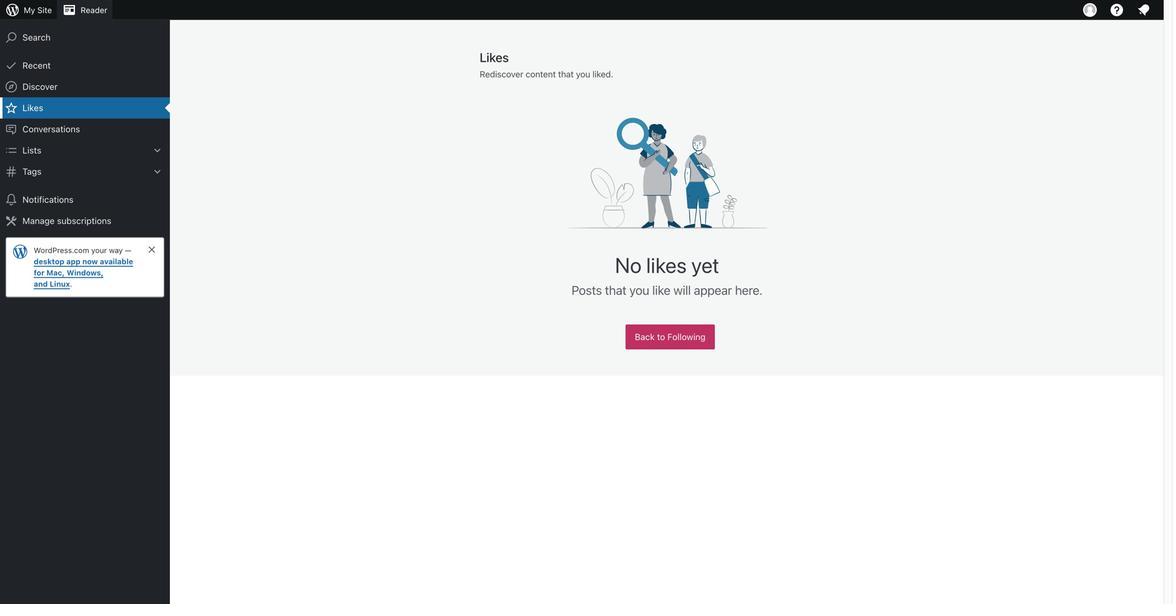 Task type: locate. For each thing, give the bounding box(es) containing it.
1 vertical spatial that
[[605, 283, 627, 298]]

following
[[668, 332, 706, 342]]

linux
[[50, 280, 70, 289]]

.
[[70, 280, 72, 289]]

app
[[66, 257, 80, 266]]

1 vertical spatial likes
[[22, 103, 43, 113]]

site
[[37, 5, 52, 15]]

likes up rediscover
[[480, 50, 509, 65]]

0 vertical spatial likes
[[480, 50, 509, 65]]

0 vertical spatial that
[[558, 69, 574, 79]]

to
[[657, 332, 666, 342]]

likes down discover on the left of page
[[22, 103, 43, 113]]

reader
[[81, 5, 107, 15]]

you
[[630, 283, 650, 298]]

desktop
[[34, 257, 64, 266]]

1 vertical spatial keyboard_arrow_down image
[[151, 166, 164, 178]]

that inside no likes yet posts that you like will appear here.
[[605, 283, 627, 298]]

1 keyboard_arrow_down image from the top
[[151, 144, 164, 157]]

here.
[[735, 283, 763, 298]]

keyboard_arrow_down image for lists
[[151, 144, 164, 157]]

will
[[674, 283, 691, 298]]

0 horizontal spatial likes
[[22, 103, 43, 113]]

0 horizontal spatial that
[[558, 69, 574, 79]]

manage subscriptions
[[22, 216, 111, 226]]

windows,
[[67, 269, 104, 277]]

likes inside likes rediscover content that you liked.
[[480, 50, 509, 65]]

dismiss image
[[147, 245, 157, 255]]

manage your notifications image
[[1137, 2, 1152, 17]]

my profile image
[[1084, 3, 1097, 17]]

my site link
[[0, 0, 57, 20]]

0 vertical spatial keyboard_arrow_down image
[[151, 144, 164, 157]]

back to following link
[[626, 325, 715, 350]]

search link
[[0, 27, 170, 48]]

wordpress.com
[[34, 246, 89, 255]]

discover link
[[0, 76, 170, 97]]

that
[[558, 69, 574, 79], [605, 283, 627, 298]]

manage
[[22, 216, 55, 226]]

that right content
[[558, 69, 574, 79]]

—
[[125, 246, 131, 255]]

keyboard_arrow_down image inside lists link
[[151, 144, 164, 157]]

tags
[[22, 167, 42, 177]]

that left you
[[605, 283, 627, 298]]

recent
[[22, 60, 51, 71]]

posts
[[572, 283, 602, 298]]

keyboard_arrow_down image inside 'tags' link
[[151, 166, 164, 178]]

1 horizontal spatial likes
[[480, 50, 509, 65]]

now
[[82, 257, 98, 266]]

you liked.
[[576, 69, 614, 79]]

keyboard_arrow_down image
[[151, 144, 164, 157], [151, 166, 164, 178]]

1 horizontal spatial that
[[605, 283, 627, 298]]

2 keyboard_arrow_down image from the top
[[151, 166, 164, 178]]

likes for likes rediscover content that you liked.
[[480, 50, 509, 65]]

likes
[[480, 50, 509, 65], [22, 103, 43, 113]]

wordpress.com your way — desktop app now available for mac, windows, and linux
[[34, 246, 133, 289]]

and
[[34, 280, 48, 289]]



Task type: describe. For each thing, give the bounding box(es) containing it.
conversations
[[22, 124, 80, 134]]

manage subscriptions link
[[0, 211, 170, 232]]

likes
[[647, 253, 687, 278]]

recent link
[[0, 55, 170, 76]]

search
[[22, 32, 51, 42]]

discover
[[22, 82, 58, 92]]

likes for likes
[[22, 103, 43, 113]]

for
[[34, 269, 45, 277]]

content
[[526, 69, 556, 79]]

subscriptions
[[57, 216, 111, 226]]

my
[[24, 5, 35, 15]]

conversations link
[[0, 119, 170, 140]]

notifications link
[[0, 189, 170, 211]]

that inside likes rediscover content that you liked.
[[558, 69, 574, 79]]

tags link
[[0, 161, 170, 182]]

yet
[[692, 253, 720, 278]]

back to following
[[635, 332, 706, 342]]

notifications
[[22, 195, 74, 205]]

no
[[615, 253, 642, 278]]

rediscover
[[480, 69, 524, 79]]

keyboard_arrow_down image for tags
[[151, 166, 164, 178]]

my site
[[24, 5, 52, 15]]

reader link
[[57, 0, 112, 20]]

likes rediscover content that you liked.
[[480, 50, 614, 79]]

back
[[635, 332, 655, 342]]

mac,
[[47, 269, 65, 277]]

available
[[100, 257, 133, 266]]

your
[[91, 246, 107, 255]]

no likes yet posts that you like will appear here.
[[572, 253, 763, 298]]

help image
[[1110, 2, 1125, 17]]

lists link
[[0, 140, 170, 161]]

likes link
[[0, 97, 170, 119]]

like
[[653, 283, 671, 298]]

way
[[109, 246, 123, 255]]

appear
[[694, 283, 732, 298]]

lists
[[22, 145, 41, 156]]



Task type: vqa. For each thing, say whether or not it's contained in the screenshot.
that inside THE NO LIKES YET POSTS THAT YOU LIKE WILL APPEAR HERE.
yes



